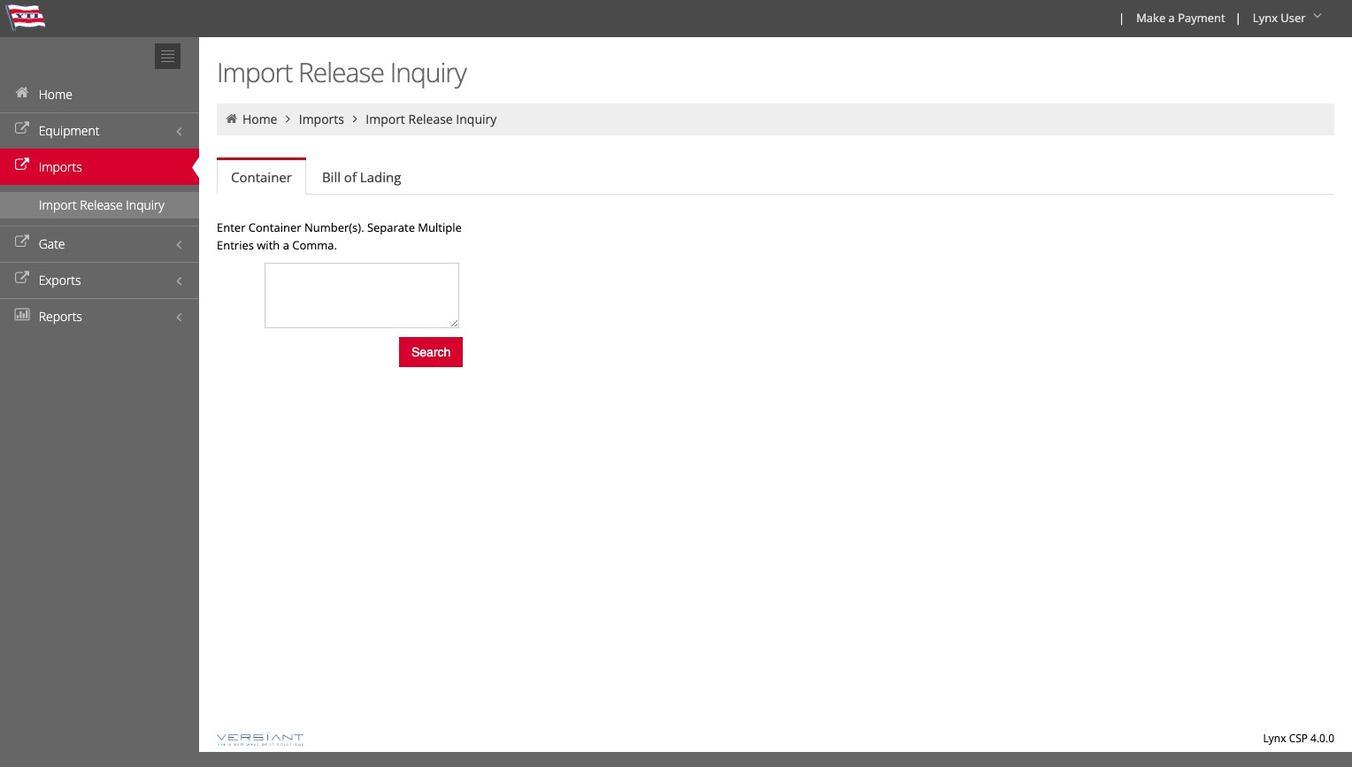Task type: locate. For each thing, give the bounding box(es) containing it.
2 vertical spatial release
[[80, 197, 123, 213]]

1 vertical spatial home image
[[224, 112, 240, 125]]

0 vertical spatial home
[[39, 86, 73, 103]]

reports link
[[0, 298, 199, 335]]

import release inquiry up angle right image
[[217, 54, 466, 90]]

container up the with in the top left of the page
[[249, 220, 302, 236]]

1 horizontal spatial home
[[243, 111, 278, 128]]

1 vertical spatial release
[[409, 111, 453, 128]]

bar chart image
[[13, 309, 31, 321]]

2 horizontal spatial import
[[366, 111, 405, 128]]

1 vertical spatial external link image
[[13, 159, 31, 172]]

external link image left equipment
[[13, 123, 31, 135]]

reports
[[39, 308, 82, 325]]

a right the with in the top left of the page
[[283, 237, 289, 253]]

import release inquiry right angle right image
[[366, 111, 497, 128]]

external link image down external link image
[[13, 273, 31, 285]]

container
[[231, 168, 292, 186], [249, 220, 302, 236]]

external link image
[[13, 236, 31, 249]]

1 vertical spatial import
[[366, 111, 405, 128]]

inquiry
[[390, 54, 466, 90], [456, 111, 497, 128], [126, 197, 164, 213]]

1 vertical spatial imports
[[39, 158, 82, 175]]

a
[[1169, 10, 1176, 26], [283, 237, 289, 253]]

release up angle right image
[[298, 54, 384, 90]]

0 horizontal spatial import release inquiry link
[[0, 192, 199, 219]]

external link image for imports
[[13, 159, 31, 172]]

0 horizontal spatial imports link
[[0, 149, 199, 185]]

home up equipment
[[39, 86, 73, 103]]

import up angle right icon
[[217, 54, 292, 90]]

0 horizontal spatial imports
[[39, 158, 82, 175]]

| left make
[[1119, 10, 1126, 26]]

home link left angle right icon
[[243, 111, 278, 128]]

external link image inside imports link
[[13, 159, 31, 172]]

csp
[[1290, 731, 1309, 746]]

external link image for exports
[[13, 273, 31, 285]]

home link
[[0, 76, 199, 112], [243, 111, 278, 128]]

0 horizontal spatial release
[[80, 197, 123, 213]]

0 vertical spatial external link image
[[13, 123, 31, 135]]

None text field
[[265, 263, 460, 329]]

import up gate
[[39, 197, 77, 213]]

0 vertical spatial import release inquiry link
[[366, 111, 497, 128]]

1 horizontal spatial import
[[217, 54, 292, 90]]

0 horizontal spatial home image
[[13, 87, 31, 99]]

import release inquiry
[[217, 54, 466, 90], [366, 111, 497, 128], [39, 197, 164, 213]]

lynx left user
[[1254, 10, 1279, 26]]

| right the payment
[[1236, 10, 1242, 26]]

equipment
[[39, 122, 100, 139]]

import release inquiry link right angle right image
[[366, 111, 497, 128]]

2 vertical spatial import release inquiry
[[39, 197, 164, 213]]

2 vertical spatial import
[[39, 197, 77, 213]]

make
[[1137, 10, 1166, 26]]

0 horizontal spatial a
[[283, 237, 289, 253]]

0 vertical spatial a
[[1169, 10, 1176, 26]]

release up the gate link
[[80, 197, 123, 213]]

home
[[39, 86, 73, 103], [243, 111, 278, 128]]

lynx for lynx user
[[1254, 10, 1279, 26]]

imports link right angle right icon
[[299, 111, 344, 128]]

lynx
[[1254, 10, 1279, 26], [1264, 731, 1287, 746]]

release right angle right image
[[409, 111, 453, 128]]

|
[[1119, 10, 1126, 26], [1236, 10, 1242, 26]]

imports
[[299, 111, 344, 128], [39, 158, 82, 175]]

2 vertical spatial inquiry
[[126, 197, 164, 213]]

import release inquiry up the gate link
[[39, 197, 164, 213]]

home image left angle right icon
[[224, 112, 240, 125]]

imports down equipment
[[39, 158, 82, 175]]

1 horizontal spatial home image
[[224, 112, 240, 125]]

a right make
[[1169, 10, 1176, 26]]

imports link
[[299, 111, 344, 128], [0, 149, 199, 185]]

search
[[412, 345, 451, 359]]

1 horizontal spatial imports
[[299, 111, 344, 128]]

enter container number(s).  separate multiple entries with a comma.
[[217, 220, 462, 253]]

1 horizontal spatial |
[[1236, 10, 1242, 26]]

container up enter
[[231, 168, 292, 186]]

home left angle right icon
[[243, 111, 278, 128]]

0 vertical spatial import release inquiry
[[217, 54, 466, 90]]

3 external link image from the top
[[13, 273, 31, 285]]

import release inquiry link
[[366, 111, 497, 128], [0, 192, 199, 219]]

make a payment link
[[1129, 0, 1232, 37]]

1 vertical spatial import release inquiry link
[[0, 192, 199, 219]]

lynx left csp
[[1264, 731, 1287, 746]]

external link image inside equipment link
[[13, 123, 31, 135]]

0 horizontal spatial |
[[1119, 10, 1126, 26]]

release inside import release inquiry link
[[80, 197, 123, 213]]

0 vertical spatial inquiry
[[390, 54, 466, 90]]

equipment link
[[0, 112, 199, 149]]

payment
[[1179, 10, 1226, 26]]

lynx user link
[[1246, 0, 1334, 37]]

2 horizontal spatial release
[[409, 111, 453, 128]]

bill
[[322, 168, 341, 186]]

with
[[257, 237, 280, 253]]

home image up equipment link
[[13, 87, 31, 99]]

bill of lading
[[322, 168, 401, 186]]

1 vertical spatial imports link
[[0, 149, 199, 185]]

import right angle right image
[[366, 111, 405, 128]]

external link image
[[13, 123, 31, 135], [13, 159, 31, 172], [13, 273, 31, 285]]

0 vertical spatial lynx
[[1254, 10, 1279, 26]]

import release inquiry link up the gate link
[[0, 192, 199, 219]]

4.0.0
[[1311, 731, 1335, 746]]

lynx for lynx csp 4.0.0
[[1264, 731, 1287, 746]]

home image
[[13, 87, 31, 99], [224, 112, 240, 125]]

imports link down equipment
[[0, 149, 199, 185]]

external link image inside exports link
[[13, 273, 31, 285]]

bill of lading link
[[308, 159, 416, 195]]

1 vertical spatial a
[[283, 237, 289, 253]]

imports right angle right icon
[[299, 111, 344, 128]]

1 vertical spatial container
[[249, 220, 302, 236]]

external link image up external link image
[[13, 159, 31, 172]]

2 external link image from the top
[[13, 159, 31, 172]]

1 vertical spatial lynx
[[1264, 731, 1287, 746]]

gate
[[39, 236, 65, 252]]

entries
[[217, 237, 254, 253]]

1 external link image from the top
[[13, 123, 31, 135]]

1 horizontal spatial imports link
[[299, 111, 344, 128]]

import
[[217, 54, 292, 90], [366, 111, 405, 128], [39, 197, 77, 213]]

angle right image
[[347, 112, 363, 125]]

2 vertical spatial external link image
[[13, 273, 31, 285]]

home link up equipment
[[0, 76, 199, 112]]

release
[[298, 54, 384, 90], [409, 111, 453, 128], [80, 197, 123, 213]]

0 vertical spatial home image
[[13, 87, 31, 99]]

0 vertical spatial release
[[298, 54, 384, 90]]

multiple
[[418, 220, 462, 236]]



Task type: vqa. For each thing, say whether or not it's contained in the screenshot.
the topmost Import Release Inquiry
yes



Task type: describe. For each thing, give the bounding box(es) containing it.
0 vertical spatial imports
[[299, 111, 344, 128]]

1 horizontal spatial import release inquiry link
[[366, 111, 497, 128]]

lynx csp 4.0.0
[[1264, 731, 1335, 746]]

make a payment
[[1137, 10, 1226, 26]]

angle down image
[[1310, 10, 1327, 22]]

gate link
[[0, 226, 199, 262]]

user
[[1282, 10, 1307, 26]]

2 | from the left
[[1236, 10, 1242, 26]]

comma.
[[292, 237, 337, 253]]

versiant image
[[217, 733, 304, 747]]

1 vertical spatial inquiry
[[456, 111, 497, 128]]

0 vertical spatial container
[[231, 168, 292, 186]]

search button
[[399, 337, 463, 367]]

of
[[344, 168, 357, 186]]

0 vertical spatial imports link
[[299, 111, 344, 128]]

separate
[[367, 220, 415, 236]]

0 horizontal spatial home
[[39, 86, 73, 103]]

enter
[[217, 220, 246, 236]]

exports link
[[0, 262, 199, 298]]

a inside the enter container number(s).  separate multiple entries with a comma.
[[283, 237, 289, 253]]

exports
[[39, 272, 81, 289]]

lading
[[360, 168, 401, 186]]

1 horizontal spatial home link
[[243, 111, 278, 128]]

release for import release inquiry link to the right
[[409, 111, 453, 128]]

1 vertical spatial import release inquiry
[[366, 111, 497, 128]]

0 horizontal spatial home link
[[0, 76, 199, 112]]

lynx user
[[1254, 10, 1307, 26]]

container inside the enter container number(s).  separate multiple entries with a comma.
[[249, 220, 302, 236]]

number(s).
[[305, 220, 364, 236]]

1 horizontal spatial a
[[1169, 10, 1176, 26]]

external link image for equipment
[[13, 123, 31, 135]]

1 horizontal spatial release
[[298, 54, 384, 90]]

release for leftmost import release inquiry link
[[80, 197, 123, 213]]

1 vertical spatial home
[[243, 111, 278, 128]]

0 vertical spatial import
[[217, 54, 292, 90]]

container link
[[217, 160, 306, 195]]

1 | from the left
[[1119, 10, 1126, 26]]

0 horizontal spatial import
[[39, 197, 77, 213]]

angle right image
[[281, 112, 296, 125]]



